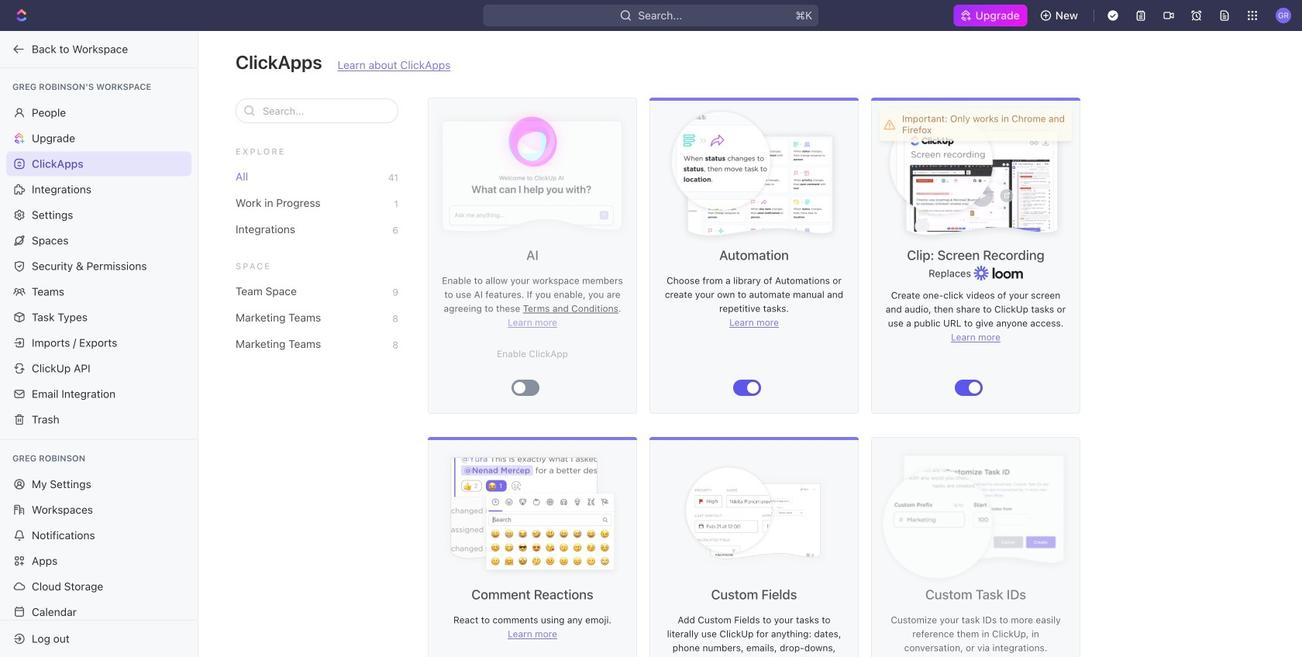Task type: locate. For each thing, give the bounding box(es) containing it.
Search... text field
[[263, 99, 390, 123]]



Task type: vqa. For each thing, say whether or not it's contained in the screenshot.
Search... TEXT BOX
yes



